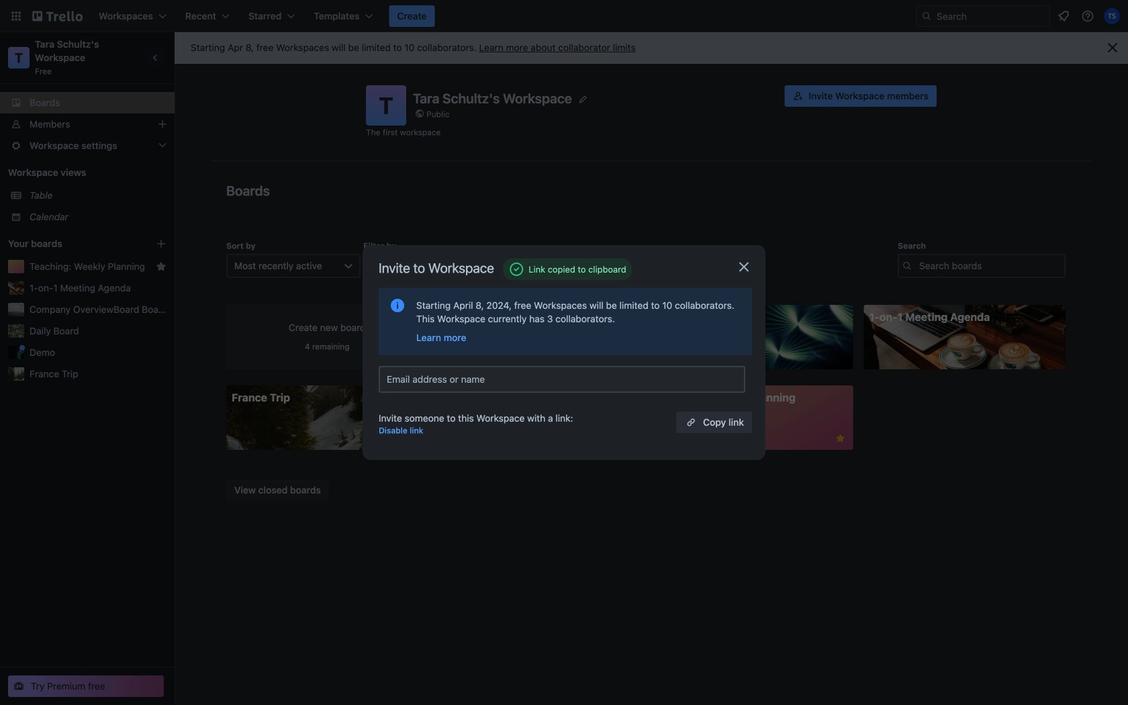 Task type: locate. For each thing, give the bounding box(es) containing it.
starred icon image
[[156, 261, 167, 272]]

Search boards text field
[[898, 254, 1066, 278]]

Search field
[[916, 5, 1051, 27]]

search image
[[922, 11, 932, 21]]

status
[[503, 259, 632, 280]]

primary element
[[0, 0, 1129, 32]]



Task type: describe. For each thing, give the bounding box(es) containing it.
Email address or name text field
[[387, 370, 743, 389]]

close image
[[736, 259, 752, 275]]

sm image
[[412, 353, 426, 367]]

add board image
[[156, 238, 167, 249]]

open information menu image
[[1082, 9, 1095, 23]]

your boards with 6 items element
[[8, 236, 136, 252]]

0 notifications image
[[1056, 8, 1072, 24]]

workspace navigation collapse icon image
[[146, 48, 165, 67]]

tara schultz (taraschultz7) image
[[1104, 8, 1121, 24]]



Task type: vqa. For each thing, say whether or not it's contained in the screenshot.
the template
no



